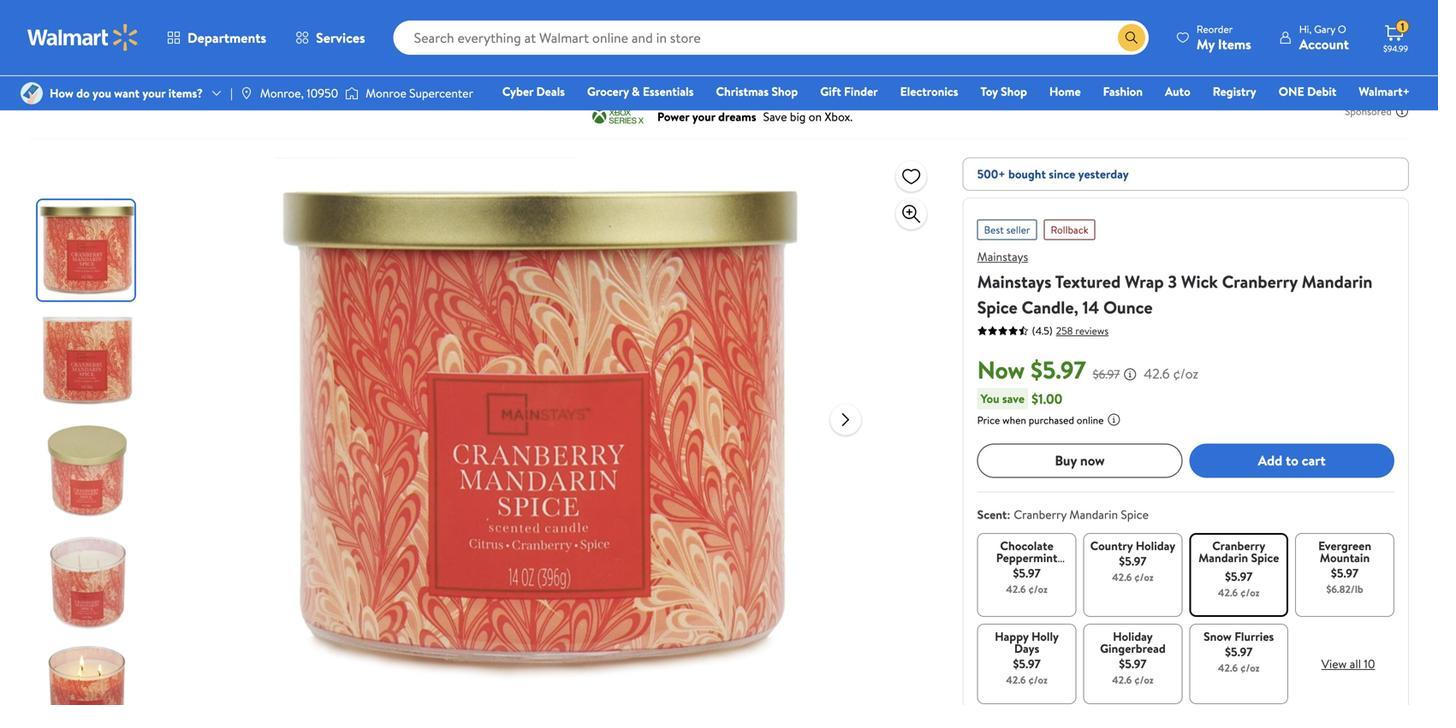 Task type: locate. For each thing, give the bounding box(es) containing it.
$5.97 inside "cranberry mandarin spice $5.97 42.6 ¢/oz"
[[1226, 568, 1253, 585]]

2 vertical spatial mandarin
[[1199, 550, 1249, 566]]

0 horizontal spatial spice
[[978, 295, 1018, 319]]

shop inside 'christmas shop' link
[[772, 83, 798, 100]]

o
[[1338, 22, 1347, 36]]

spice up country
[[1121, 506, 1149, 523]]

2 horizontal spatial &
[[632, 83, 640, 100]]

want
[[114, 85, 140, 101]]

42.6 right learn more about strikethrough prices icon
[[1144, 364, 1170, 383]]

0 horizontal spatial christmas
[[289, 55, 342, 72]]

next media item image
[[836, 410, 856, 430]]

reviews
[[1076, 324, 1109, 338]]

& up the monroe
[[389, 55, 397, 72]]

42.6 down gingerbread
[[1113, 673, 1132, 687]]

mandarin inside "cranberry mandarin spice $5.97 42.6 ¢/oz"
[[1199, 550, 1249, 566]]

bark
[[1015, 562, 1039, 578]]

rollback
[[1051, 223, 1089, 237]]

1 horizontal spatial mandarin
[[1199, 550, 1249, 566]]

view
[[1322, 656, 1347, 672]]

 image for how do you want your items?
[[21, 82, 43, 104]]

holiday inside country holiday $5.97 42.6 ¢/oz
[[1136, 538, 1176, 554]]

42.6 down days
[[1007, 673, 1026, 687]]

registry link
[[1206, 82, 1265, 101]]

home left fashion link
[[1050, 83, 1081, 100]]

42.6 down snow
[[1219, 661, 1238, 675]]

holiday gingerbread $5.97 42.6 ¢/oz
[[1101, 628, 1166, 687]]

0 vertical spatial home
[[185, 55, 216, 72]]

cart
[[1302, 451, 1326, 470]]

1 horizontal spatial spice
[[1121, 506, 1149, 523]]

now $5.97
[[978, 353, 1086, 387]]

reorder
[[1197, 22, 1233, 36]]

0 vertical spatial mainstays
[[978, 248, 1029, 265]]

$5.97
[[1031, 353, 1086, 387], [1120, 553, 1147, 570], [1014, 565, 1041, 582], [1332, 565, 1359, 582], [1226, 568, 1253, 585], [1226, 644, 1253, 661], [1014, 656, 1041, 672], [1120, 656, 1147, 672]]

cyber
[[503, 83, 534, 100]]

$5.97 inside country holiday $5.97 42.6 ¢/oz
[[1120, 553, 1147, 570]]

1 horizontal spatial home
[[1050, 83, 1081, 100]]

2 horizontal spatial mandarin
[[1302, 270, 1373, 294]]

42.6 down country
[[1113, 570, 1132, 585]]

shop for toy shop
[[1001, 83, 1028, 100]]

& up the items?
[[174, 55, 182, 72]]

¢/oz down days
[[1029, 673, 1048, 687]]

¢/oz up flurries
[[1241, 586, 1260, 600]]

258 reviews link
[[1053, 324, 1109, 338]]

gary
[[1315, 22, 1336, 36]]

0 vertical spatial spice
[[978, 295, 1018, 319]]

1 shop from the left
[[772, 83, 798, 100]]

mainstays textured wrap 3 wick cranberry mandarin spice candle, 14 ounce image
[[269, 158, 817, 706]]

0 vertical spatial mandarin
[[1302, 270, 1373, 294]]

2 shop from the left
[[1001, 83, 1028, 100]]

christmas
[[289, 55, 342, 72], [716, 83, 769, 100]]

grocery & essentials link
[[580, 82, 702, 101]]

best seller
[[985, 223, 1031, 237]]

debit
[[1308, 83, 1337, 100]]

fragrances
[[399, 55, 456, 72]]

supercenter
[[410, 85, 474, 101]]

christmas inside 'christmas shop' link
[[716, 83, 769, 100]]

country holiday $5.97 42.6 ¢/oz
[[1091, 538, 1176, 585]]

 image
[[345, 85, 359, 102]]

walmart image
[[27, 24, 139, 51]]

¢/oz inside country holiday $5.97 42.6 ¢/oz
[[1135, 570, 1154, 585]]

1 vertical spatial mainstays
[[978, 270, 1052, 294]]

& right grocery
[[632, 83, 640, 100]]

$5.97 42.6 ¢/oz
[[1007, 565, 1048, 597]]

¢/oz down bark
[[1029, 582, 1048, 597]]

to
[[1286, 451, 1299, 470]]

¢/oz inside snow flurries $5.97 42.6 ¢/oz
[[1241, 661, 1260, 675]]

snow flurries $5.97 42.6 ¢/oz
[[1204, 628, 1275, 675]]

1 horizontal spatial christmas
[[716, 83, 769, 100]]

candles
[[130, 55, 171, 72], [345, 55, 386, 72]]

¢/oz inside the 42.6 ¢/oz you save $1.00
[[1174, 364, 1199, 383]]

42.6 inside happy holly days $5.97 42.6 ¢/oz
[[1007, 673, 1026, 687]]

electronics
[[901, 83, 959, 100]]

search icon image
[[1125, 31, 1139, 45]]

holiday
[[1136, 538, 1176, 554], [1113, 628, 1153, 645]]

0 vertical spatial cranberry
[[1223, 270, 1298, 294]]

mainstays textured wrap 3 wick cranberry mandarin spice candle, 14 ounce - image 3 of 5 image
[[38, 421, 138, 522]]

zoom image modal image
[[902, 204, 922, 224]]

holiday down country holiday $5.97 42.6 ¢/oz
[[1113, 628, 1153, 645]]

candles down services
[[345, 55, 386, 72]]

0 horizontal spatial home
[[185, 55, 216, 72]]

christmas down walmart site-wide search box at the top
[[716, 83, 769, 100]]

1
[[1401, 19, 1405, 34]]

¢/oz up gingerbread
[[1135, 570, 1154, 585]]

one debit link
[[1272, 82, 1345, 101]]

candles up your
[[130, 55, 171, 72]]

0 vertical spatial christmas
[[289, 55, 342, 72]]

¢/oz inside $5.97 42.6 ¢/oz
[[1029, 582, 1048, 597]]

account
[[1300, 35, 1350, 54]]

 image left how
[[21, 82, 43, 104]]

christmas up 10950
[[289, 55, 342, 72]]

cranberry inside mainstays mainstays textured wrap 3 wick cranberry mandarin spice candle, 14 ounce
[[1223, 270, 1298, 294]]

christmas candles & fragrances
[[289, 55, 456, 72]]

0 horizontal spatial  image
[[21, 82, 43, 104]]

0 horizontal spatial shop
[[772, 83, 798, 100]]

shop right toy
[[1001, 83, 1028, 100]]

mainstays down mainstays link
[[978, 270, 1052, 294]]

2 candles from the left
[[345, 55, 386, 72]]

 image right |
[[240, 86, 253, 100]]

christmas shop
[[716, 83, 798, 100]]

sponsored
[[1345, 104, 1393, 119]]

¢/oz inside holiday gingerbread $5.97 42.6 ¢/oz
[[1135, 673, 1154, 687]]

spice inside "cranberry mandarin spice $5.97 42.6 ¢/oz"
[[1252, 550, 1280, 566]]

toy
[[981, 83, 998, 100]]

spice down mainstays link
[[978, 295, 1018, 319]]

do
[[76, 85, 90, 101]]

0 horizontal spatial candles
[[130, 55, 171, 72]]

fragrance
[[219, 55, 271, 72]]

toy shop link
[[973, 82, 1035, 101]]

42.6
[[1144, 364, 1170, 383], [1113, 570, 1132, 585], [1007, 582, 1026, 597], [1219, 586, 1238, 600], [1219, 661, 1238, 675], [1007, 673, 1026, 687], [1113, 673, 1132, 687]]

1 horizontal spatial candles
[[345, 55, 386, 72]]

cranberry mandarin spice $5.97 42.6 ¢/oz
[[1199, 538, 1280, 600]]

spice up flurries
[[1252, 550, 1280, 566]]

$1.00
[[1032, 389, 1063, 408]]

1 vertical spatial christmas
[[716, 83, 769, 100]]

evergreen mountain $5.97 $6.82/lb
[[1319, 538, 1372, 597]]

$5.97 inside snow flurries $5.97 42.6 ¢/oz
[[1226, 644, 1253, 661]]

yesterday
[[1079, 166, 1129, 182]]

learn more about strikethrough prices image
[[1124, 368, 1138, 381]]

42.6 up snow
[[1219, 586, 1238, 600]]

add to favorites list, mainstays textured wrap 3 wick cranberry mandarin spice candle, 14 ounce image
[[902, 166, 922, 187]]

0 vertical spatial holiday
[[1136, 538, 1176, 554]]

days
[[1015, 640, 1040, 657]]

¢/oz down flurries
[[1241, 661, 1260, 675]]

1 candles from the left
[[130, 55, 171, 72]]

purchased
[[1029, 413, 1075, 428]]

buy
[[1055, 451, 1077, 470]]

 image for monroe, 10950
[[240, 86, 253, 100]]

christmas for christmas candles & fragrances
[[289, 55, 342, 72]]

 image
[[21, 82, 43, 104], [240, 86, 253, 100]]

¢/oz down gingerbread
[[1135, 673, 1154, 687]]

2 horizontal spatial spice
[[1252, 550, 1280, 566]]

cranberry
[[1223, 270, 1298, 294], [1014, 506, 1067, 523], [1213, 538, 1266, 554]]

0 horizontal spatial &
[[174, 55, 182, 72]]

42.6 inside country holiday $5.97 42.6 ¢/oz
[[1113, 570, 1132, 585]]

2 vertical spatial cranberry
[[1213, 538, 1266, 554]]

home up the items?
[[185, 55, 216, 72]]

42.6 inside snow flurries $5.97 42.6 ¢/oz
[[1219, 661, 1238, 675]]

holiday right country
[[1136, 538, 1176, 554]]

$5.97 inside 'evergreen mountain $5.97 $6.82/lb'
[[1332, 565, 1359, 582]]

¢/oz
[[1174, 364, 1199, 383], [1135, 570, 1154, 585], [1029, 582, 1048, 597], [1241, 586, 1260, 600], [1241, 661, 1260, 675], [1029, 673, 1048, 687], [1135, 673, 1154, 687]]

Walmart Site-Wide search field
[[394, 21, 1149, 55]]

fashion
[[1104, 83, 1143, 100]]

mainstays down best seller
[[978, 248, 1029, 265]]

2 vertical spatial spice
[[1252, 550, 1280, 566]]

$5.97 inside $5.97 42.6 ¢/oz
[[1014, 565, 1041, 582]]

42.6 down bark
[[1007, 582, 1026, 597]]

toy shop
[[981, 83, 1028, 100]]

¢/oz right learn more about strikethrough prices icon
[[1174, 364, 1199, 383]]

country
[[1091, 538, 1133, 554]]

candle,
[[1022, 295, 1079, 319]]

0 horizontal spatial mandarin
[[1070, 506, 1119, 523]]

$5.97 inside happy holly days $5.97 42.6 ¢/oz
[[1014, 656, 1041, 672]]

1 horizontal spatial  image
[[240, 86, 253, 100]]

1 horizontal spatial shop
[[1001, 83, 1028, 100]]

snow
[[1204, 628, 1232, 645]]

mountain
[[1321, 550, 1370, 566]]

add
[[1259, 451, 1283, 470]]

how do you want your items?
[[50, 85, 203, 101]]

home
[[185, 55, 216, 72], [1050, 83, 1081, 100]]

258
[[1057, 324, 1073, 338]]

now
[[978, 353, 1025, 387]]

scent list
[[974, 530, 1399, 706]]

grocery & essentials
[[587, 83, 694, 100]]

$94.99
[[1384, 43, 1409, 54]]

monroe
[[366, 85, 407, 101]]

1 vertical spatial holiday
[[1113, 628, 1153, 645]]

reorder my items
[[1197, 22, 1252, 54]]

shop inside toy shop link
[[1001, 83, 1028, 100]]

how
[[50, 85, 73, 101]]

&
[[174, 55, 182, 72], [389, 55, 397, 72], [632, 83, 640, 100]]

walmart+ link
[[1352, 82, 1418, 101]]

:
[[1007, 506, 1011, 523]]

10
[[1365, 656, 1376, 672]]

shop left gift
[[772, 83, 798, 100]]

gift finder link
[[813, 82, 886, 101]]

2 mainstays from the top
[[978, 270, 1052, 294]]



Task type: vqa. For each thing, say whether or not it's contained in the screenshot.
THE FURNITURE
no



Task type: describe. For each thing, give the bounding box(es) containing it.
chocolate
[[1001, 538, 1054, 554]]

grocery
[[587, 83, 629, 100]]

services button
[[281, 17, 380, 58]]

ad disclaimer and feedback for skylinedisplayad image
[[1396, 104, 1410, 118]]

cyber deals link
[[495, 82, 573, 101]]

42.6 ¢/oz you save $1.00
[[981, 364, 1199, 408]]

¢/oz inside happy holly days $5.97 42.6 ¢/oz
[[1029, 673, 1048, 687]]

happy holly days $5.97 42.6 ¢/oz
[[995, 628, 1059, 687]]

registry
[[1213, 83, 1257, 100]]

& for grocery
[[632, 83, 640, 100]]

1 vertical spatial mandarin
[[1070, 506, 1119, 523]]

walmart+
[[1359, 83, 1411, 100]]

auto
[[1166, 83, 1191, 100]]

flurries
[[1235, 628, 1275, 645]]

mainstays textured wrap 3 wick cranberry mandarin spice candle, 14 ounce - image 4 of 5 image
[[38, 532, 138, 632]]

chocolate peppermint bark
[[997, 538, 1058, 578]]

evergreen
[[1319, 538, 1372, 554]]

1 vertical spatial spice
[[1121, 506, 1149, 523]]

42.6 inside holiday gingerbread $5.97 42.6 ¢/oz
[[1113, 673, 1132, 687]]

holiday inside holiday gingerbread $5.97 42.6 ¢/oz
[[1113, 628, 1153, 645]]

add to cart
[[1259, 451, 1326, 470]]

when
[[1003, 413, 1027, 428]]

since
[[1049, 166, 1076, 182]]

42.6 inside $5.97 42.6 ¢/oz
[[1007, 582, 1026, 597]]

mainstays textured wrap 3 wick cranberry mandarin spice candle, 14 ounce - image 5 of 5 image
[[38, 642, 138, 706]]

scent : cranberry mandarin spice
[[978, 506, 1149, 523]]

mainstays mainstays textured wrap 3 wick cranberry mandarin spice candle, 14 ounce
[[978, 248, 1373, 319]]

departments
[[188, 28, 266, 47]]

monroe,
[[260, 85, 304, 101]]

cyber deals
[[503, 83, 565, 100]]

shop for christmas shop
[[772, 83, 798, 100]]

one debit
[[1279, 83, 1337, 100]]

hi,
[[1300, 22, 1312, 36]]

seller
[[1007, 223, 1031, 237]]

scent
[[978, 506, 1007, 523]]

view all 10 button
[[1315, 651, 1383, 678]]

mainstays textured wrap 3 wick cranberry mandarin spice candle, 14 ounce - image 2 of 5 image
[[38, 311, 138, 411]]

buy now
[[1055, 451, 1105, 470]]

buy now button
[[978, 444, 1183, 478]]

1 vertical spatial home
[[1050, 83, 1081, 100]]

wick
[[1182, 270, 1218, 294]]

¢/oz inside "cranberry mandarin spice $5.97 42.6 ¢/oz"
[[1241, 586, 1260, 600]]

you
[[981, 390, 1000, 407]]

gift finder
[[821, 83, 878, 100]]

monroe supercenter
[[366, 85, 474, 101]]

mandarin inside mainstays mainstays textured wrap 3 wick cranberry mandarin spice candle, 14 ounce
[[1302, 270, 1373, 294]]

textured
[[1056, 270, 1121, 294]]

Search search field
[[394, 21, 1149, 55]]

10950
[[307, 85, 338, 101]]

online
[[1077, 413, 1104, 428]]

essentials
[[643, 83, 694, 100]]

& for candles
[[174, 55, 182, 72]]

auto link
[[1158, 82, 1199, 101]]

christmas shop link
[[709, 82, 806, 101]]

1 vertical spatial cranberry
[[1014, 506, 1067, 523]]

holly
[[1032, 628, 1059, 645]]

|
[[230, 85, 233, 101]]

fashion link
[[1096, 82, 1151, 101]]

christmas for christmas shop
[[716, 83, 769, 100]]

items
[[1219, 35, 1252, 54]]

14
[[1083, 295, 1100, 319]]

my
[[1197, 35, 1215, 54]]

monroe, 10950
[[260, 85, 338, 101]]

now
[[1081, 451, 1105, 470]]

1 horizontal spatial &
[[389, 55, 397, 72]]

peppermint
[[997, 550, 1058, 566]]

42.6 inside the 42.6 ¢/oz you save $1.00
[[1144, 364, 1170, 383]]

ounce
[[1104, 295, 1153, 319]]

1 mainstays from the top
[[978, 248, 1029, 265]]

500+
[[978, 166, 1006, 182]]

items?
[[168, 85, 203, 101]]

3
[[1169, 270, 1178, 294]]

happy
[[995, 628, 1029, 645]]

christmas candles & fragrances link
[[289, 55, 456, 72]]

cranberry inside "cranberry mandarin spice $5.97 42.6 ¢/oz"
[[1213, 538, 1266, 554]]

gingerbread
[[1101, 640, 1166, 657]]

electronics link
[[893, 82, 966, 101]]

save
[[1003, 390, 1025, 407]]

$5.97 inside holiday gingerbread $5.97 42.6 ¢/oz
[[1120, 656, 1147, 672]]

you
[[93, 85, 111, 101]]

price
[[978, 413, 1001, 428]]

legal information image
[[1108, 413, 1121, 427]]

hi, gary o account
[[1300, 22, 1350, 54]]

best
[[985, 223, 1004, 237]]

view all 10
[[1322, 656, 1376, 672]]

finder
[[844, 83, 878, 100]]

mainstays textured wrap 3 wick cranberry mandarin spice candle, 14 ounce - image 1 of 5 image
[[38, 200, 138, 301]]

wrap
[[1125, 270, 1164, 294]]

42.6 inside "cranberry mandarin spice $5.97 42.6 ¢/oz"
[[1219, 586, 1238, 600]]

all
[[1350, 656, 1362, 672]]

spice inside mainstays mainstays textured wrap 3 wick cranberry mandarin spice candle, 14 ounce
[[978, 295, 1018, 319]]

bought
[[1009, 166, 1046, 182]]



